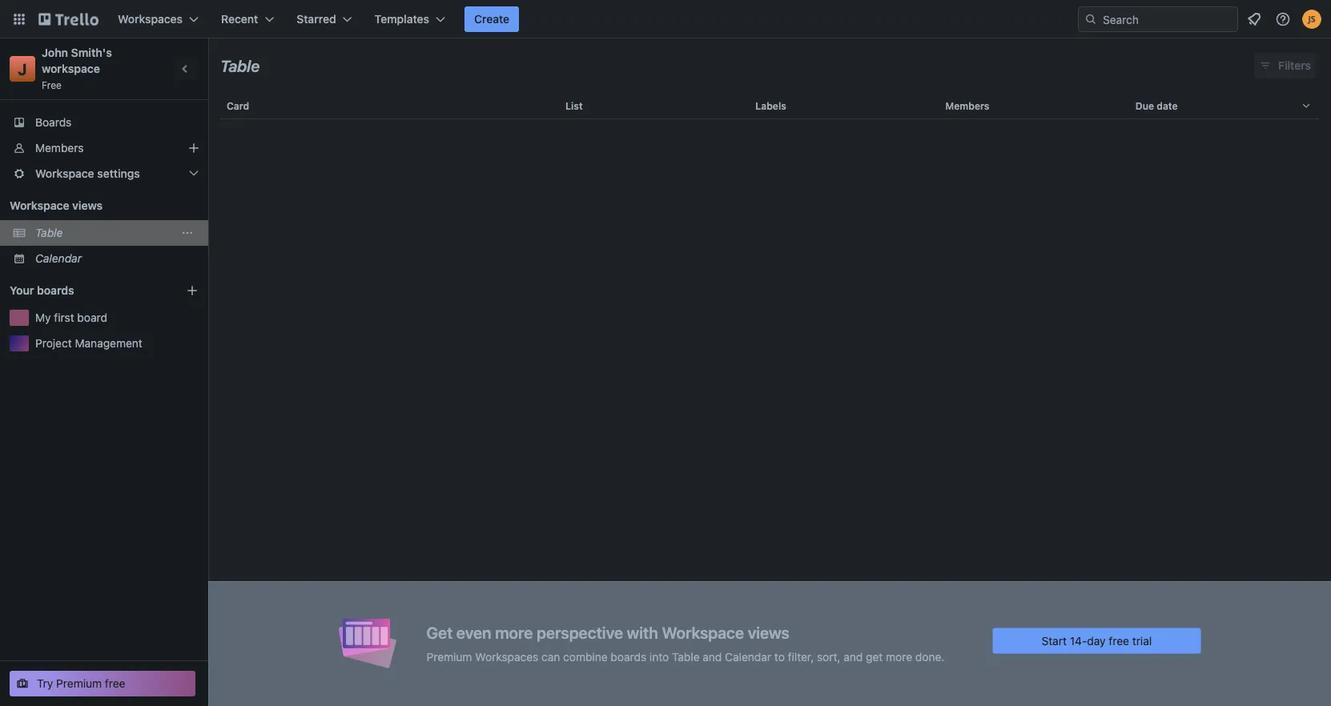 Task type: vqa. For each thing, say whether or not it's contained in the screenshot.
Jeremy Miller (jeremymiller198) icon
no



Task type: describe. For each thing, give the bounding box(es) containing it.
perspective
[[537, 624, 623, 643]]

0 vertical spatial more
[[495, 624, 533, 643]]

sort,
[[817, 651, 841, 664]]

free
[[42, 79, 62, 91]]

recent
[[221, 12, 258, 26]]

templates button
[[365, 6, 455, 32]]

table inside get even more perspective with workspace views premium workspaces can combine boards into table and calendar to filter, sort, and get more done.
[[672, 651, 700, 664]]

1 vertical spatial members
[[35, 141, 84, 155]]

to
[[775, 651, 785, 664]]

your
[[10, 284, 34, 297]]

filters
[[1279, 59, 1312, 72]]

premium inside button
[[56, 678, 102, 691]]

primary element
[[0, 0, 1332, 38]]

14-
[[1070, 635, 1088, 648]]

workspace settings
[[35, 167, 140, 180]]

1 and from the left
[[703, 651, 722, 664]]

workspace navigation collapse icon image
[[175, 58, 197, 80]]

get
[[427, 624, 453, 643]]

row inside table
[[220, 87, 1320, 125]]

john smith's workspace link
[[42, 46, 115, 75]]

workspaces inside workspaces popup button
[[118, 12, 183, 26]]

starred
[[297, 12, 336, 26]]

try
[[37, 678, 53, 691]]

can
[[542, 651, 560, 664]]

premium inside get even more perspective with workspace views premium workspaces can combine boards into table and calendar to filter, sort, and get more done.
[[427, 651, 472, 664]]

your boards with 2 items element
[[10, 281, 162, 301]]

filter,
[[788, 651, 814, 664]]

1 vertical spatial table
[[35, 226, 63, 240]]

labels
[[756, 100, 787, 111]]

card
[[227, 100, 249, 111]]

into
[[650, 651, 669, 664]]

workspaces button
[[108, 6, 208, 32]]

my first board link
[[35, 310, 199, 326]]

get even more perspective with workspace views premium workspaces can combine boards into table and calendar to filter, sort, and get more done.
[[427, 624, 945, 664]]

start
[[1042, 635, 1067, 648]]

members inside button
[[946, 100, 990, 111]]

2 and from the left
[[844, 651, 863, 664]]

workspace for workspace settings
[[35, 167, 94, 180]]

smith's
[[71, 46, 112, 59]]

john smith's workspace free
[[42, 46, 115, 91]]

list
[[566, 100, 583, 111]]

due date
[[1136, 100, 1178, 111]]

1 horizontal spatial table
[[220, 56, 260, 75]]

combine
[[563, 651, 608, 664]]

starred button
[[287, 6, 362, 32]]

my first board
[[35, 311, 107, 325]]

management
[[75, 337, 143, 350]]

with
[[627, 624, 659, 643]]

0 vertical spatial calendar
[[35, 252, 82, 265]]

day
[[1088, 635, 1106, 648]]

project management link
[[35, 336, 199, 352]]

create button
[[465, 6, 519, 32]]

settings
[[97, 167, 140, 180]]

project
[[35, 337, 72, 350]]

workspace
[[42, 62, 100, 75]]

0 notifications image
[[1245, 10, 1265, 29]]

done.
[[916, 651, 945, 664]]

workspace views
[[10, 199, 103, 212]]



Task type: locate. For each thing, give the bounding box(es) containing it.
1 horizontal spatial free
[[1109, 635, 1130, 648]]

and right into
[[703, 651, 722, 664]]

table down workspace views
[[35, 226, 63, 240]]

john
[[42, 46, 68, 59]]

0 vertical spatial workspaces
[[118, 12, 183, 26]]

table up card
[[220, 56, 260, 75]]

workspace for workspace views
[[10, 199, 69, 212]]

0 vertical spatial free
[[1109, 635, 1130, 648]]

back to home image
[[38, 6, 99, 32]]

and
[[703, 651, 722, 664], [844, 651, 863, 664]]

workspace settings button
[[0, 161, 208, 187]]

list button
[[559, 87, 749, 125]]

filters button
[[1255, 53, 1317, 79]]

card button
[[220, 87, 559, 125]]

1 horizontal spatial boards
[[611, 651, 647, 664]]

workspace down "workspace settings"
[[10, 199, 69, 212]]

0 horizontal spatial and
[[703, 651, 722, 664]]

0 vertical spatial premium
[[427, 651, 472, 664]]

try premium free button
[[10, 672, 196, 697]]

workspace inside get even more perspective with workspace views premium workspaces can combine boards into table and calendar to filter, sort, and get more done.
[[662, 624, 745, 643]]

views
[[72, 199, 103, 212], [748, 624, 790, 643]]

open information menu image
[[1276, 11, 1292, 27]]

boards inside get even more perspective with workspace views premium workspaces can combine boards into table and calendar to filter, sort, and get more done.
[[611, 651, 647, 664]]

calendar
[[35, 252, 82, 265], [725, 651, 772, 664]]

get
[[866, 651, 883, 664]]

calendar up your boards
[[35, 252, 82, 265]]

templates
[[375, 12, 430, 26]]

2 horizontal spatial table
[[672, 651, 700, 664]]

start 14-day free trial link
[[993, 629, 1201, 654]]

views inside get even more perspective with workspace views premium workspaces can combine boards into table and calendar to filter, sort, and get more done.
[[748, 624, 790, 643]]

1 horizontal spatial more
[[886, 651, 913, 664]]

members button
[[940, 87, 1130, 125]]

0 horizontal spatial premium
[[56, 678, 102, 691]]

members
[[946, 100, 990, 111], [35, 141, 84, 155]]

0 horizontal spatial views
[[72, 199, 103, 212]]

workspace actions menu image
[[181, 227, 194, 240]]

row
[[220, 87, 1320, 125]]

1 vertical spatial premium
[[56, 678, 102, 691]]

0 vertical spatial workspace
[[35, 167, 94, 180]]

1 horizontal spatial premium
[[427, 651, 472, 664]]

2 vertical spatial workspace
[[662, 624, 745, 643]]

0 horizontal spatial more
[[495, 624, 533, 643]]

table link
[[35, 225, 173, 241]]

labels button
[[749, 87, 940, 125]]

recent button
[[212, 6, 284, 32]]

search image
[[1085, 13, 1098, 26]]

0 horizontal spatial boards
[[37, 284, 74, 297]]

your boards
[[10, 284, 74, 297]]

start 14-day free trial
[[1042, 635, 1152, 648]]

calendar inside get even more perspective with workspace views premium workspaces can combine boards into table and calendar to filter, sort, and get more done.
[[725, 651, 772, 664]]

workspace up workspace views
[[35, 167, 94, 180]]

workspaces up workspace navigation collapse icon
[[118, 12, 183, 26]]

1 vertical spatial workspaces
[[475, 651, 539, 664]]

due date button
[[1130, 87, 1320, 125]]

workspace
[[35, 167, 94, 180], [10, 199, 69, 212], [662, 624, 745, 643]]

john smith (johnsmith38824343) image
[[1303, 10, 1322, 29]]

project management
[[35, 337, 143, 350]]

boards
[[37, 284, 74, 297], [611, 651, 647, 664]]

premium right try
[[56, 678, 102, 691]]

even
[[457, 624, 492, 643]]

1 horizontal spatial members
[[946, 100, 990, 111]]

free
[[1109, 635, 1130, 648], [105, 678, 125, 691]]

1 vertical spatial workspace
[[10, 199, 69, 212]]

date
[[1157, 100, 1178, 111]]

views up to
[[748, 624, 790, 643]]

0 vertical spatial boards
[[37, 284, 74, 297]]

1 horizontal spatial and
[[844, 651, 863, 664]]

more right even at the bottom of the page
[[495, 624, 533, 643]]

j
[[18, 59, 27, 78]]

and left the get
[[844, 651, 863, 664]]

free right day
[[1109, 635, 1130, 648]]

add board image
[[186, 284, 199, 297]]

calendar link
[[35, 251, 199, 267]]

Search field
[[1098, 7, 1238, 31]]

table
[[208, 87, 1332, 707]]

1 vertical spatial more
[[886, 651, 913, 664]]

members link
[[0, 135, 208, 161]]

board
[[77, 311, 107, 325]]

more right the get
[[886, 651, 913, 664]]

due
[[1136, 100, 1155, 111]]

try premium free
[[37, 678, 125, 691]]

1 horizontal spatial workspaces
[[475, 651, 539, 664]]

0 horizontal spatial members
[[35, 141, 84, 155]]

1 horizontal spatial calendar
[[725, 651, 772, 664]]

1 horizontal spatial views
[[748, 624, 790, 643]]

views down "workspace settings"
[[72, 199, 103, 212]]

workspaces
[[118, 12, 183, 26], [475, 651, 539, 664]]

0 vertical spatial table
[[220, 56, 260, 75]]

my
[[35, 311, 51, 325]]

1 vertical spatial views
[[748, 624, 790, 643]]

workspaces down even at the bottom of the page
[[475, 651, 539, 664]]

0 horizontal spatial table
[[35, 226, 63, 240]]

calendar left to
[[725, 651, 772, 664]]

more
[[495, 624, 533, 643], [886, 651, 913, 664]]

Table text field
[[220, 50, 260, 81]]

0 horizontal spatial free
[[105, 678, 125, 691]]

0 horizontal spatial workspaces
[[118, 12, 183, 26]]

free right try
[[105, 678, 125, 691]]

boards down with
[[611, 651, 647, 664]]

2 vertical spatial table
[[672, 651, 700, 664]]

workspaces inside get even more perspective with workspace views premium workspaces can combine boards into table and calendar to filter, sort, and get more done.
[[475, 651, 539, 664]]

table containing card
[[208, 87, 1332, 707]]

first
[[54, 311, 74, 325]]

create
[[474, 12, 510, 26]]

boards up first
[[37, 284, 74, 297]]

workspace up into
[[662, 624, 745, 643]]

trial
[[1133, 635, 1152, 648]]

table
[[220, 56, 260, 75], [35, 226, 63, 240], [672, 651, 700, 664]]

row containing card
[[220, 87, 1320, 125]]

premium
[[427, 651, 472, 664], [56, 678, 102, 691]]

1 vertical spatial calendar
[[725, 651, 772, 664]]

boards link
[[0, 110, 208, 135]]

0 vertical spatial views
[[72, 199, 103, 212]]

0 horizontal spatial calendar
[[35, 252, 82, 265]]

boards
[[35, 116, 72, 129]]

j link
[[10, 56, 35, 82]]

premium down the get
[[427, 651, 472, 664]]

workspace inside dropdown button
[[35, 167, 94, 180]]

1 vertical spatial boards
[[611, 651, 647, 664]]

table right into
[[672, 651, 700, 664]]

free inside start 14-day free trial link
[[1109, 635, 1130, 648]]

free inside try premium free button
[[105, 678, 125, 691]]

1 vertical spatial free
[[105, 678, 125, 691]]

0 vertical spatial members
[[946, 100, 990, 111]]



